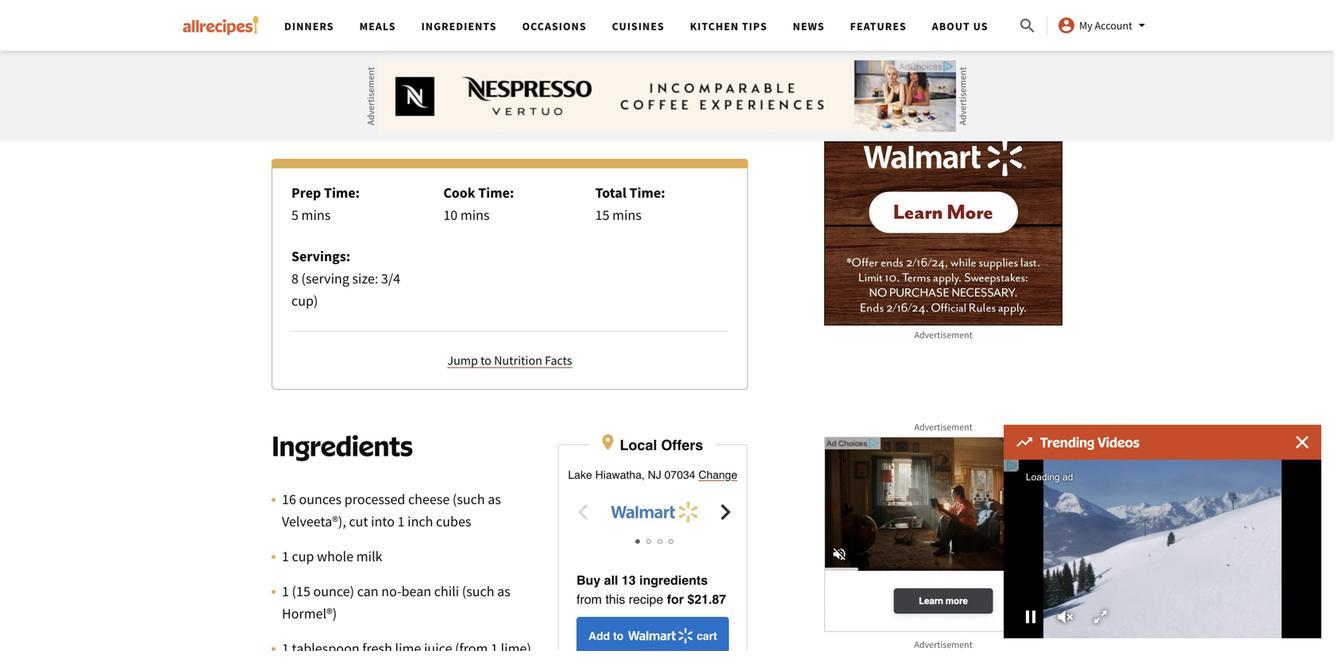 Task type: vqa. For each thing, say whether or not it's contained in the screenshot.
save room for dessert link
no



Task type: locate. For each thing, give the bounding box(es) containing it.
1 horizontal spatial 15
[[595, 206, 610, 224]]

2 vertical spatial 1
[[282, 582, 289, 600]]

(such inside (such as hormel®)
[[462, 582, 494, 600]]

caret_down image
[[1133, 16, 1152, 35]]

)
[[350, 582, 354, 600]]

lake
[[568, 468, 592, 481]]

0 horizontal spatial to
[[481, 352, 492, 368]]

tips
[[742, 19, 767, 33]]

from
[[577, 592, 602, 607]]

(
[[292, 582, 296, 600]]

ingredients
[[639, 573, 708, 588]]

15
[[595, 206, 610, 224], [296, 582, 310, 600]]

0 vertical spatial ingredients
[[421, 19, 497, 33]]

about
[[932, 19, 970, 33]]

milk
[[356, 547, 382, 565]]

can
[[357, 582, 379, 600]]

1 vertical spatial to
[[613, 630, 624, 642]]

video player application
[[1004, 460, 1322, 639]]

0 horizontal spatial mins
[[301, 206, 331, 224]]

3/4
[[381, 269, 400, 287]]

0 vertical spatial to
[[481, 352, 492, 368]]

mins inside total time: 15 mins
[[612, 206, 642, 224]]

1 vertical spatial 15
[[296, 582, 310, 600]]

time:
[[324, 184, 360, 202], [478, 184, 514, 202], [629, 184, 665, 202]]

cut
[[349, 512, 368, 530]]

prep
[[291, 184, 321, 202]]

time: right prep
[[324, 184, 360, 202]]

time: right the cook
[[478, 184, 514, 202]]

navigation
[[272, 0, 1018, 51]]

close image
[[1296, 436, 1309, 449]]

0 vertical spatial 1
[[398, 512, 405, 530]]

cook
[[443, 184, 475, 202]]

to for add
[[613, 630, 624, 642]]

mins
[[301, 206, 331, 224], [460, 206, 490, 224], [612, 206, 642, 224]]

to for jump
[[481, 352, 492, 368]]

time: inside total time: 15 mins
[[629, 184, 665, 202]]

1 left ( at left bottom
[[282, 582, 289, 600]]

(such up cubes
[[453, 490, 485, 508]]

walmart logo image
[[599, 496, 710, 528], [627, 624, 694, 648]]

1 mins from the left
[[301, 206, 331, 224]]

time: inside cook time: 10 mins
[[478, 184, 514, 202]]

trending image
[[1017, 438, 1032, 447]]

kitchen
[[690, 19, 739, 33]]

lake hiawatha, nj 07034 change
[[568, 468, 738, 481]]

15 for ounce
[[296, 582, 310, 600]]

time: inside prep time: 5 mins
[[324, 184, 360, 202]]

my account button
[[1057, 16, 1152, 35]]

1 horizontal spatial to
[[613, 630, 624, 642]]

3 mins from the left
[[612, 206, 642, 224]]

as for (such as velveeta®), cut into 1 inch cubes
[[488, 490, 501, 508]]

2 mins from the left
[[460, 206, 490, 224]]

cart
[[697, 630, 717, 642]]

1 time: from the left
[[324, 184, 360, 202]]

(such inside (such as velveeta®), cut into 1 inch cubes
[[453, 490, 485, 508]]

0 horizontal spatial time:
[[324, 184, 360, 202]]

total
[[595, 184, 627, 202]]

change
[[699, 468, 738, 481]]

hormel®)
[[282, 605, 337, 622]]

meals link
[[359, 19, 396, 33]]

15 up hormel®)
[[296, 582, 310, 600]]

to right "jump" at the bottom of page
[[481, 352, 492, 368]]

local
[[620, 437, 657, 453]]

dinners link
[[284, 19, 334, 33]]

copycat chili's queso image
[[272, 0, 748, 82]]

1 left cup
[[282, 547, 289, 565]]

cup
[[292, 547, 314, 565]]

1 horizontal spatial time:
[[478, 184, 514, 202]]

(such right chili
[[462, 582, 494, 600]]

2 time: from the left
[[478, 184, 514, 202]]

0 vertical spatial 15
[[595, 206, 610, 224]]

15 inside total time: 15 mins
[[595, 206, 610, 224]]

add to
[[588, 630, 624, 642]]

as
[[488, 490, 501, 508], [497, 582, 510, 600]]

to right add
[[613, 630, 624, 642]]

total time: 15 mins
[[595, 184, 665, 224]]

1
[[398, 512, 405, 530], [282, 547, 289, 565], [282, 582, 289, 600]]

advertisement element
[[824, 0, 1063, 326], [378, 60, 956, 132], [824, 437, 1063, 635]]

add
[[588, 630, 610, 642]]

0 vertical spatial as
[[488, 490, 501, 508]]

0 horizontal spatial 15
[[296, 582, 310, 600]]

ingredients link
[[421, 19, 497, 33]]

to
[[481, 352, 492, 368], [613, 630, 624, 642]]

3 time: from the left
[[629, 184, 665, 202]]

processed
[[345, 490, 405, 508]]

as right cheese
[[488, 490, 501, 508]]

1 right the into
[[398, 512, 405, 530]]

mins down total
[[612, 206, 642, 224]]

mins right the 5
[[301, 206, 331, 224]]

local offers
[[620, 437, 703, 453]]

ounce
[[313, 582, 350, 600]]

1 cup whole milk
[[282, 547, 382, 565]]

walmart logo image down nj at the bottom of page
[[599, 496, 710, 528]]

16
[[282, 490, 296, 508]]

time: right total
[[629, 184, 665, 202]]

0 vertical spatial (such
[[453, 490, 485, 508]]

as right chili
[[497, 582, 510, 600]]

mins inside cook time: 10 mins
[[460, 206, 490, 224]]

as inside (such as hormel®)
[[497, 582, 510, 600]]

cheese
[[408, 490, 450, 508]]

2 horizontal spatial time:
[[629, 184, 665, 202]]

mins right 10
[[460, 206, 490, 224]]

(such for (such as hormel®)
[[462, 582, 494, 600]]

cup)
[[291, 292, 318, 310]]

1 vertical spatial 1
[[282, 547, 289, 565]]

change button
[[699, 467, 738, 483]]

into
[[371, 512, 395, 530]]

walmart logo image down recipe
[[627, 624, 694, 648]]

1 vertical spatial (such
[[462, 582, 494, 600]]

1 horizontal spatial ingredients
[[421, 19, 497, 33]]

mins for prep
[[301, 206, 331, 224]]

0 horizontal spatial ingredients
[[272, 428, 413, 462]]

time: for 5 mins
[[324, 184, 360, 202]]

8
[[291, 269, 299, 287]]

inch
[[408, 512, 433, 530]]

15 down total
[[595, 206, 610, 224]]

1 vertical spatial as
[[497, 582, 510, 600]]

1 horizontal spatial mins
[[460, 206, 490, 224]]

cuisines link
[[612, 19, 665, 33]]

as inside (such as velveeta®), cut into 1 inch cubes
[[488, 490, 501, 508]]

15 for mins
[[595, 206, 610, 224]]

mins inside prep time: 5 mins
[[301, 206, 331, 224]]

(such
[[453, 490, 485, 508], [462, 582, 494, 600]]

ingredients
[[421, 19, 497, 33], [272, 428, 413, 462]]

servings:
[[291, 247, 350, 265]]

2 horizontal spatial mins
[[612, 206, 642, 224]]

trending
[[1040, 434, 1095, 451]]



Task type: describe. For each thing, give the bounding box(es) containing it.
about us
[[932, 19, 988, 33]]

features
[[850, 19, 907, 33]]

(such as velveeta®), cut into 1 inch cubes
[[282, 490, 501, 530]]

time: for 10 mins
[[478, 184, 514, 202]]

1 vertical spatial walmart logo image
[[627, 624, 694, 648]]

dinners
[[284, 19, 334, 33]]

16 ounces processed cheese
[[282, 490, 450, 508]]

mins for cook
[[460, 206, 490, 224]]

whole
[[317, 547, 354, 565]]

search image
[[1018, 16, 1037, 35]]

cook time: 10 mins
[[443, 184, 514, 224]]

1 inside (such as velveeta®), cut into 1 inch cubes
[[398, 512, 405, 530]]

account
[[1095, 18, 1133, 33]]

as for (such as hormel®)
[[497, 582, 510, 600]]

kitchen tips
[[690, 19, 767, 33]]

account image
[[1057, 16, 1076, 35]]

navigation containing dinners
[[272, 0, 1018, 51]]

for
[[667, 592, 684, 607]]

nj
[[648, 468, 661, 481]]

chili
[[434, 582, 459, 600]]

10
[[443, 206, 458, 224]]

prep time: 5 mins
[[291, 184, 360, 224]]

news link
[[793, 19, 825, 33]]

occasions link
[[522, 19, 587, 33]]

trending videos
[[1040, 434, 1140, 451]]

us
[[973, 19, 988, 33]]

features link
[[850, 19, 907, 33]]

buy all 13 ingredients from this recipe for $21.87
[[577, 573, 726, 607]]

all
[[604, 573, 618, 588]]

unmute button group
[[1048, 605, 1083, 629]]

(serving
[[301, 269, 349, 287]]

velveeta®),
[[282, 512, 346, 530]]

home image
[[183, 16, 259, 35]]

size:
[[352, 269, 378, 287]]

13
[[622, 573, 636, 588]]

nutrition
[[494, 352, 542, 368]]

cubes
[[436, 512, 471, 530]]

kitchen tips link
[[690, 19, 767, 33]]

ingredients inside navigation
[[421, 19, 497, 33]]

(such as hormel®)
[[282, 582, 510, 622]]

videos
[[1098, 434, 1140, 451]]

1 vertical spatial ingredients
[[272, 428, 413, 462]]

offers
[[661, 437, 703, 453]]

facts
[[545, 352, 572, 368]]

(such for (such as velveeta®), cut into 1 inch cubes
[[453, 490, 485, 508]]

servings: 8 (serving size: 3/4 cup)
[[291, 247, 400, 310]]

no-
[[381, 582, 402, 600]]

meals
[[359, 19, 396, 33]]

time: for 15 mins
[[629, 184, 665, 202]]

jump
[[447, 352, 478, 368]]

my
[[1079, 18, 1093, 33]]

cuisines
[[612, 19, 665, 33]]

my account
[[1079, 18, 1133, 33]]

about us link
[[932, 19, 988, 33]]

buy
[[577, 573, 601, 588]]

ounces
[[299, 490, 342, 508]]

occasions
[[522, 19, 587, 33]]

bean
[[402, 582, 431, 600]]

jump to nutrition facts
[[447, 352, 572, 368]]

1 ( 15 ounce ) can no-bean chili
[[282, 582, 459, 600]]

news
[[793, 19, 825, 33]]

1 for 1 cup whole milk
[[282, 547, 289, 565]]

recipe
[[629, 592, 663, 607]]

0 vertical spatial walmart logo image
[[599, 496, 710, 528]]

this
[[606, 592, 625, 607]]

5
[[291, 206, 299, 224]]

hiawatha,
[[595, 468, 645, 481]]

07034
[[665, 468, 695, 481]]

$21.87
[[687, 592, 726, 607]]

mins for total
[[612, 206, 642, 224]]

1 for 1 ( 15 ounce ) can no-bean chili
[[282, 582, 289, 600]]



